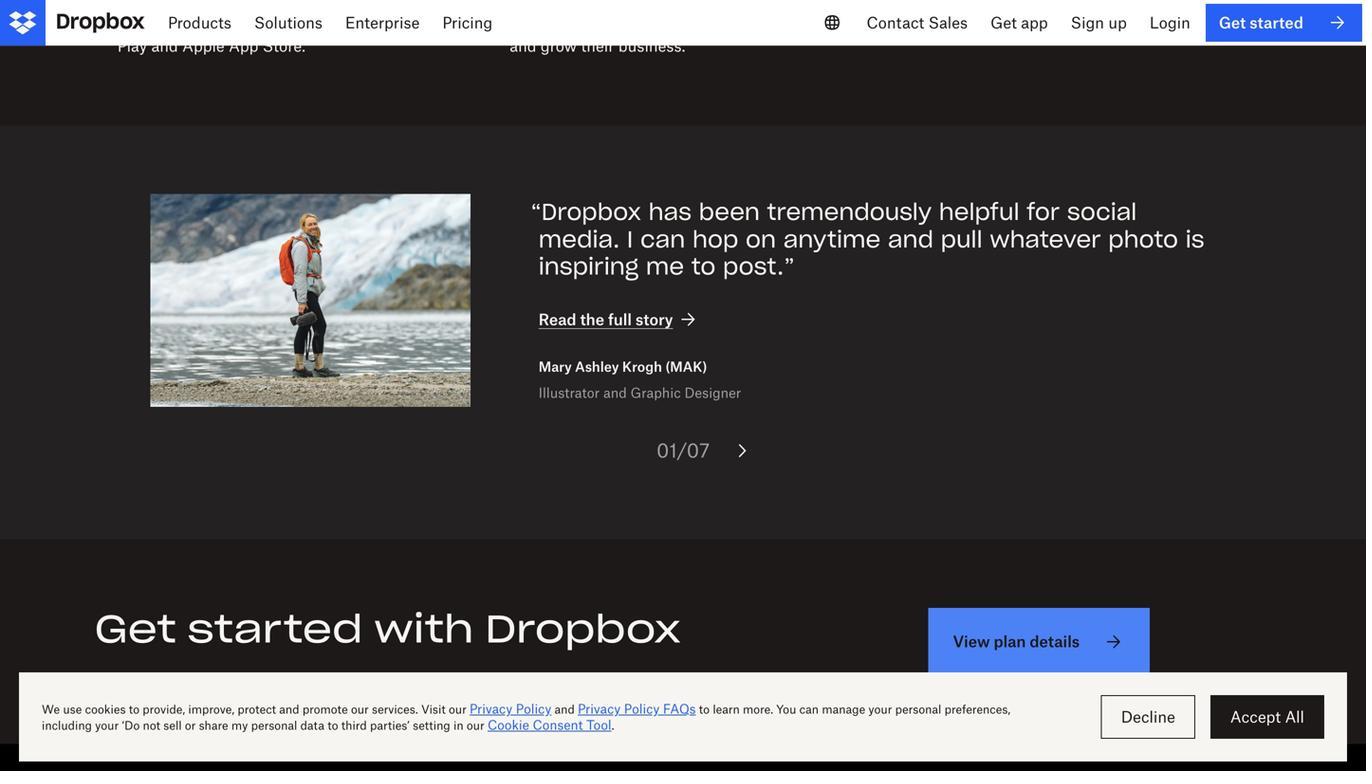 Task type: describe. For each thing, give the bounding box(es) containing it.
to inside "use dropbox to share work, safeguard content, and grow their business."
[[604, 14, 618, 32]]

pull
[[941, 225, 983, 254]]

get started
[[1219, 13, 1303, 32]]

01/07
[[656, 439, 710, 462]]

contact sales link
[[855, 0, 979, 46]]

get for get app
[[990, 13, 1017, 32]]

get for get started
[[1219, 13, 1246, 32]]

created through dropbox file sharing.
[[902, 14, 1170, 32]]

post."
[[723, 252, 795, 281]]

and inside "use dropbox to share work, safeguard content, and grow their business."
[[510, 36, 537, 55]]

app
[[229, 36, 258, 55]]

been
[[699, 197, 760, 226]]

app
[[1021, 13, 1048, 32]]

to inside the "dropbox has been tremendously helpful for social media. i can hop on anytime and pull whatever photo is inspiring me to post."
[[691, 252, 716, 281]]

sign up link
[[1059, 0, 1138, 46]]

content,
[[785, 14, 843, 32]]

safeguard
[[709, 14, 781, 32]]

hop
[[693, 225, 738, 254]]

for
[[1027, 197, 1060, 226]]

graphic
[[630, 385, 681, 401]]

mary ashley krogh (mak)
[[539, 359, 707, 375]]

view plan details
[[953, 632, 1080, 651]]

with inside with editors' choice awards from the google play and apple app store.
[[117, 14, 149, 32]]

awards
[[266, 14, 321, 32]]

and down mary ashley krogh (mak)
[[603, 385, 627, 401]]

login link
[[1138, 0, 1202, 46]]

started for get started
[[1250, 13, 1303, 32]]

products button
[[157, 0, 243, 46]]

contact sales
[[867, 13, 968, 32]]

started for get started with dropbox
[[188, 605, 363, 653]]

get started with dropbox
[[95, 605, 681, 653]]

dropbox inside "use dropbox to share work, safeguard content, and grow their business."
[[539, 14, 600, 32]]

file
[[1086, 14, 1108, 32]]

and inside with editors' choice awards from the google play and apple app store.
[[151, 36, 178, 55]]

anytime
[[783, 225, 881, 254]]

up
[[1108, 13, 1127, 32]]

products
[[168, 13, 231, 32]]

from
[[325, 14, 359, 32]]

can
[[640, 225, 685, 254]]

krogh
[[622, 359, 662, 375]]

business.
[[618, 36, 685, 55]]

get for get started with dropbox
[[95, 605, 176, 653]]

read the full story link
[[539, 308, 700, 331]]

tremendously
[[767, 197, 932, 226]]

story
[[636, 310, 673, 329]]

and inside the "dropbox has been tremendously helpful for social media. i can hop on anytime and pull whatever photo is inspiring me to post."
[[888, 225, 933, 254]]

enterprise
[[345, 13, 420, 32]]

store.
[[263, 36, 305, 55]]

mary
[[539, 359, 572, 375]]

read
[[539, 310, 576, 329]]

1 vertical spatial with
[[374, 605, 474, 653]]

get app button
[[979, 0, 1059, 46]]

contact
[[867, 13, 924, 32]]

grow
[[541, 36, 577, 55]]

get started link
[[1206, 4, 1362, 42]]



Task type: vqa. For each thing, say whether or not it's contained in the screenshot.
the Data
no



Task type: locate. For each thing, give the bounding box(es) containing it.
is
[[1186, 225, 1205, 254]]

whatever
[[990, 225, 1101, 254]]

use
[[510, 14, 535, 32]]

solutions
[[254, 13, 322, 32]]

0 horizontal spatial started
[[188, 605, 363, 653]]

photo
[[1108, 225, 1178, 254]]

0 horizontal spatial the
[[363, 14, 386, 32]]

1 vertical spatial the
[[580, 310, 604, 329]]

has
[[649, 197, 692, 226]]

get app
[[990, 13, 1048, 32]]

their
[[581, 36, 614, 55]]

1 vertical spatial started
[[188, 605, 363, 653]]

editors'
[[153, 14, 208, 32]]

work,
[[666, 14, 705, 32]]

view
[[953, 632, 990, 651]]

through
[[960, 14, 1017, 32]]

illustrator and graphic designer
[[539, 385, 741, 401]]

and
[[151, 36, 178, 55], [510, 36, 537, 55], [888, 225, 933, 254], [603, 385, 627, 401]]

choice
[[212, 14, 262, 32]]

media.
[[539, 225, 620, 254]]

the left full
[[580, 310, 604, 329]]

i
[[627, 225, 633, 254]]

0 vertical spatial to
[[604, 14, 618, 32]]

details
[[1030, 632, 1080, 651]]

"dropbox
[[531, 197, 641, 226]]

2 horizontal spatial get
[[1219, 13, 1246, 32]]

sharing.
[[1112, 14, 1170, 32]]

and down editors'
[[151, 36, 178, 55]]

pricing
[[442, 13, 493, 32]]

the right from
[[363, 14, 386, 32]]

1 horizontal spatial to
[[691, 252, 716, 281]]

with
[[117, 14, 149, 32], [374, 605, 474, 653]]

read the full story
[[539, 310, 673, 329]]

full
[[608, 310, 632, 329]]

the inside with editors' choice awards from the google play and apple app store.
[[363, 14, 386, 32]]

pricing link
[[431, 0, 504, 46]]

illustrator
[[539, 385, 600, 401]]

designer
[[685, 385, 741, 401]]

the
[[363, 14, 386, 32], [580, 310, 604, 329]]

to
[[604, 14, 618, 32], [691, 252, 716, 281]]

share
[[623, 14, 662, 32]]

and down use
[[510, 36, 537, 55]]

inspiring
[[539, 252, 639, 281]]

apple
[[182, 36, 225, 55]]

login
[[1150, 13, 1190, 32]]

1 horizontal spatial the
[[580, 310, 604, 329]]

me
[[646, 252, 684, 281]]

1 horizontal spatial get
[[990, 13, 1017, 32]]

0 vertical spatial with
[[117, 14, 149, 32]]

and left pull
[[888, 225, 933, 254]]

1 horizontal spatial with
[[374, 605, 474, 653]]

0 horizontal spatial with
[[117, 14, 149, 32]]

to right me
[[691, 252, 716, 281]]

plan
[[994, 632, 1026, 651]]

social
[[1067, 197, 1137, 226]]

1 vertical spatial to
[[691, 252, 716, 281]]

get inside dropdown button
[[990, 13, 1017, 32]]

google
[[390, 14, 442, 32]]

to up their
[[604, 14, 618, 32]]

1 horizontal spatial started
[[1250, 13, 1303, 32]]

0 horizontal spatial get
[[95, 605, 176, 653]]

a woman stands in front of a lake holding a camera. image
[[151, 194, 470, 407]]

sign up
[[1071, 13, 1127, 32]]

sales
[[928, 13, 968, 32]]

get
[[1219, 13, 1246, 32], [990, 13, 1017, 32], [95, 605, 176, 653]]

helpful
[[939, 197, 1019, 226]]

"dropbox has been tremendously helpful for social media. i can hop on anytime and pull whatever photo is inspiring me to post."
[[531, 197, 1205, 281]]

0 horizontal spatial to
[[604, 14, 618, 32]]

with editors' choice awards from the google play and apple app store.
[[117, 14, 442, 55]]

0 vertical spatial the
[[363, 14, 386, 32]]

solutions button
[[243, 0, 334, 46]]

(mak)
[[665, 359, 707, 375]]

view plan details link
[[928, 608, 1150, 676]]

created
[[902, 14, 956, 32]]

sign
[[1071, 13, 1104, 32]]

play
[[117, 36, 147, 55]]

0 vertical spatial started
[[1250, 13, 1303, 32]]

dropbox
[[539, 14, 600, 32], [1021, 14, 1082, 32], [485, 605, 681, 653]]

started
[[1250, 13, 1303, 32], [188, 605, 363, 653]]

enterprise link
[[334, 0, 431, 46]]

use dropbox to share work, safeguard content, and grow their business.
[[510, 14, 843, 55]]

ashley
[[575, 359, 619, 375]]

on
[[746, 225, 776, 254]]



